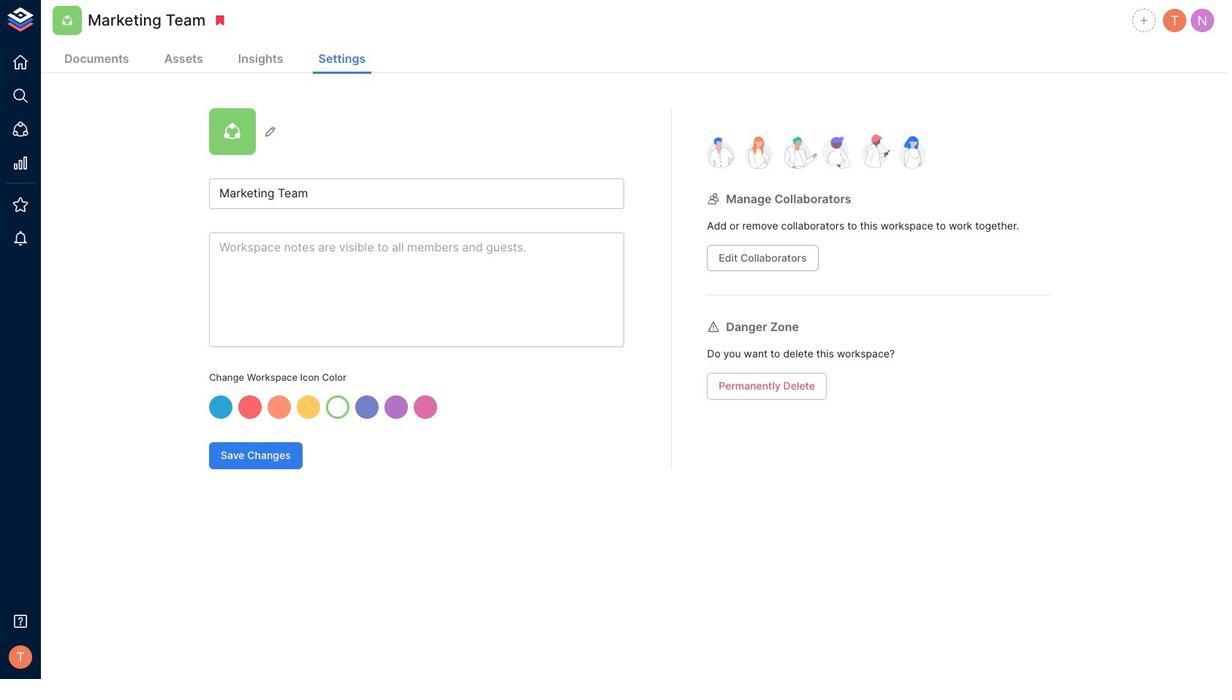 Task type: locate. For each thing, give the bounding box(es) containing it.
Workspace notes are visible to all members and guests. text field
[[209, 233, 624, 347]]

remove bookmark image
[[214, 14, 227, 27]]



Task type: describe. For each thing, give the bounding box(es) containing it.
Workspace Name text field
[[209, 178, 624, 209]]



Task type: vqa. For each thing, say whether or not it's contained in the screenshot.
one! in the left of the page
no



